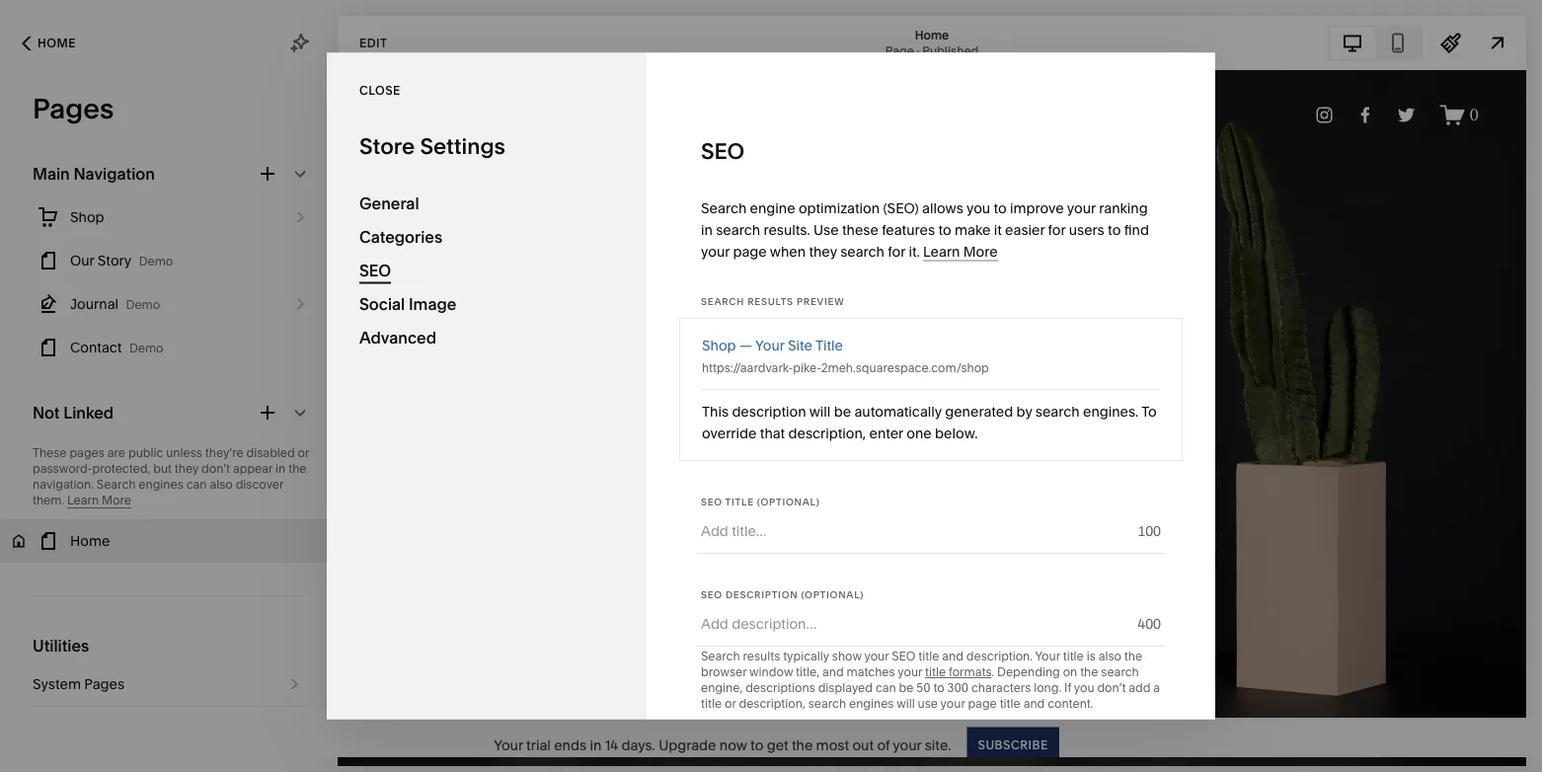 Task type: describe. For each thing, give the bounding box(es) containing it.
these pages are public unless they're disabled or password-protected, but they don't appear in the navigation. search engines can also discover them.
[[33, 446, 309, 508]]

to up it
[[994, 200, 1007, 216]]

engine
[[750, 200, 796, 216]]

preview
[[797, 295, 845, 307]]

navigation.
[[33, 478, 94, 492]]

story
[[98, 252, 132, 269]]

not linked
[[33, 403, 114, 422]]

demo inside our story demo
[[139, 254, 173, 269]]

easier
[[1006, 221, 1045, 238]]

window
[[750, 665, 793, 679]]

14
[[605, 737, 618, 754]]

400
[[1138, 615, 1162, 632]]

1 vertical spatial learn
[[67, 493, 99, 508]]

your inside search results typically show your seo title and description. your title is also the browser window title, and matches your
[[1036, 649, 1061, 663]]

your right of
[[893, 737, 922, 754]]

results
[[748, 295, 794, 307]]

contact
[[70, 339, 122, 356]]

automatically
[[855, 403, 942, 420]]

on
[[1064, 665, 1078, 679]]

—
[[740, 337, 753, 354]]

or inside . depending on the search engine, descriptions displayed can be 50 to 300 characters long. if you don't add a title or description, search engines will use your page title and content.
[[725, 696, 736, 711]]

password-
[[33, 462, 92, 476]]

categories link
[[360, 221, 614, 254]]

results.
[[764, 221, 811, 238]]

show
[[832, 649, 862, 663]]

browser
[[701, 665, 747, 679]]

be inside . depending on the search engine, descriptions displayed can be 50 to 300 characters long. if you don't add a title or description, search engines will use your page title and content.
[[899, 681, 914, 695]]

system pages
[[33, 676, 125, 693]]

it
[[994, 221, 1002, 238]]

advanced
[[360, 328, 437, 348]]

this
[[702, 403, 729, 420]]

but
[[153, 462, 172, 476]]

search up 'add'
[[1102, 665, 1140, 679]]

formats
[[949, 665, 992, 679]]

1 home button from the top
[[0, 22, 98, 65]]

2 vertical spatial your
[[494, 737, 523, 754]]

engine,
[[701, 681, 743, 695]]

1 horizontal spatial and
[[943, 649, 964, 663]]

discover
[[236, 478, 284, 492]]

add
[[1129, 681, 1151, 695]]

published
[[923, 43, 979, 58]]

engines inside . depending on the search engine, descriptions displayed can be 50 to 300 characters long. if you don't add a title or description, search engines will use your page title and content.
[[849, 696, 894, 711]]

most
[[817, 737, 850, 754]]

social
[[360, 295, 405, 314]]

description
[[732, 403, 807, 420]]

make
[[955, 221, 991, 238]]

search results typically show your seo title and description. your title is also the browser window title, and matches your
[[701, 649, 1143, 679]]

learn more link for search
[[67, 493, 131, 509]]

title formats link
[[926, 665, 992, 679]]

https://aardvark-
[[702, 361, 794, 375]]

0 vertical spatial for
[[1049, 221, 1066, 238]]

long.
[[1034, 681, 1062, 695]]

home page · published
[[886, 28, 979, 58]]

your up matches
[[865, 649, 889, 663]]

the inside search results typically show your seo title and description. your title is also the browser window title, and matches your
[[1125, 649, 1143, 663]]

content.
[[1048, 696, 1094, 711]]

page
[[886, 43, 915, 58]]

demo for journal
[[126, 298, 160, 312]]

title down engine,
[[701, 696, 722, 711]]

find
[[1125, 221, 1150, 238]]

page inside search engine optimization (seo) allows you to improve your ranking in search results. use these features to make it easier for users to find your page when they search for it.
[[733, 243, 767, 260]]

utilities
[[33, 636, 89, 655]]

dialog containing store settings
[[327, 53, 1216, 720]]

displayed
[[819, 681, 873, 695]]

journal
[[70, 296, 119, 313]]

general link
[[360, 187, 614, 221]]

search for search results preview
[[701, 295, 745, 307]]

0 horizontal spatial title
[[726, 495, 755, 507]]

and inside . depending on the search engine, descriptions displayed can be 50 to 300 characters long. if you don't add a title or description, search engines will use your page title and content.
[[1024, 696, 1045, 711]]

description.
[[967, 649, 1033, 663]]

title up on
[[1064, 649, 1084, 663]]

also inside search results typically show your seo title and description. your title is also the browser window title, and matches your
[[1099, 649, 1122, 663]]

navigation
[[74, 164, 155, 183]]

or inside these pages are public unless they're disabled or password-protected, but they don't appear in the navigation. search engines can also discover them.
[[298, 446, 309, 460]]

to
[[1142, 403, 1157, 420]]

demo for contact
[[129, 341, 164, 356]]

disabled
[[246, 446, 295, 460]]

general
[[360, 194, 419, 213]]

home inside home page · published
[[915, 28, 950, 42]]

0 horizontal spatial for
[[888, 243, 906, 260]]

appear
[[233, 462, 273, 476]]

trial
[[527, 737, 551, 754]]

to left find
[[1108, 221, 1121, 238]]

learn more link for make
[[924, 243, 998, 261]]

search down these
[[841, 243, 885, 260]]

allows
[[923, 200, 964, 216]]

description, inside . depending on the search engine, descriptions displayed can be 50 to 300 characters long. if you don't add a title or description, search engines will use your page title and content.
[[739, 696, 806, 711]]

.
[[992, 665, 995, 679]]

search inside the this description will be automatically generated by search engines. to override that description, enter one below.
[[1036, 403, 1080, 420]]

by
[[1017, 403, 1033, 420]]

the right get
[[792, 737, 813, 754]]

matches
[[847, 665, 896, 679]]

social image link
[[360, 288, 614, 322]]

users
[[1070, 221, 1105, 238]]

of
[[878, 737, 890, 754]]

search inside these pages are public unless they're disabled or password-protected, but they don't appear in the navigation. search engines can also discover them.
[[97, 478, 136, 492]]

unless
[[166, 446, 202, 460]]

seo link
[[360, 254, 614, 288]]

1 vertical spatial more
[[102, 493, 131, 508]]

system
[[33, 676, 81, 693]]

generated
[[946, 403, 1014, 420]]

your inside 'shop — your site title https://aardvark-pike-2meh.squarespace.com/shop'
[[756, 337, 785, 354]]

search down engine
[[716, 221, 761, 238]]

this description will be automatically generated by search engines. to override that description, enter one below.
[[702, 403, 1157, 442]]

400 text field
[[701, 613, 1127, 635]]

to down "allows"
[[939, 221, 952, 238]]

seo inside search results typically show your seo title and description. your title is also the browser window title, and matches your
[[892, 649, 916, 663]]

ends
[[554, 737, 587, 754]]

journal demo
[[70, 296, 160, 313]]



Task type: vqa. For each thing, say whether or not it's contained in the screenshot.
Depending
yes



Task type: locate. For each thing, give the bounding box(es) containing it.
descriptions
[[746, 681, 816, 695]]

0 vertical spatial home button
[[0, 22, 98, 65]]

1 vertical spatial and
[[823, 665, 844, 679]]

they're
[[205, 446, 244, 460]]

settings
[[420, 132, 506, 159]]

0 vertical spatial shop
[[70, 209, 104, 226]]

you right if
[[1075, 681, 1095, 695]]

protected,
[[92, 462, 150, 476]]

use
[[918, 696, 938, 711]]

title down 'characters'
[[1000, 696, 1021, 711]]

seo title (optional)
[[701, 495, 821, 507]]

1 horizontal spatial shop
[[702, 337, 736, 354]]

days.
[[622, 737, 656, 754]]

these
[[33, 446, 67, 460]]

title up 50
[[926, 665, 946, 679]]

0 horizontal spatial page
[[733, 243, 767, 260]]

demo inside journal demo
[[126, 298, 160, 312]]

2 vertical spatial in
[[590, 737, 602, 754]]

1 horizontal spatial you
[[1075, 681, 1095, 695]]

when
[[770, 243, 806, 260]]

1 horizontal spatial for
[[1049, 221, 1066, 238]]

add a new page to the "not linked" navigation group image
[[257, 402, 279, 424]]

or right disabled
[[298, 446, 309, 460]]

tab list
[[1331, 27, 1421, 59]]

2 horizontal spatial your
[[1036, 649, 1061, 663]]

0 vertical spatial (optional)
[[758, 495, 821, 507]]

0 vertical spatial learn
[[924, 243, 961, 260]]

your up users
[[1068, 200, 1096, 216]]

title inside 'shop — your site title https://aardvark-pike-2meh.squarespace.com/shop'
[[816, 337, 843, 354]]

more down protected,
[[102, 493, 131, 508]]

2 vertical spatial and
[[1024, 696, 1045, 711]]

description, right that
[[789, 425, 866, 442]]

0 vertical spatial in
[[701, 221, 713, 238]]

1 vertical spatial also
[[1099, 649, 1122, 663]]

shop left —
[[702, 337, 736, 354]]

will down 'pike-' in the right of the page
[[810, 403, 831, 420]]

1 horizontal spatial title
[[816, 337, 843, 354]]

0 horizontal spatial be
[[834, 403, 852, 420]]

override
[[702, 425, 757, 442]]

300
[[948, 681, 969, 695]]

your
[[756, 337, 785, 354], [1036, 649, 1061, 663], [494, 737, 523, 754]]

shop for shop — your site title https://aardvark-pike-2meh.squarespace.com/shop
[[702, 337, 736, 354]]

0 vertical spatial learn more
[[924, 243, 998, 260]]

0 horizontal spatial learn more
[[67, 493, 131, 508]]

also down they're
[[210, 478, 233, 492]]

the inside . depending on the search engine, descriptions displayed can be 50 to 300 characters long. if you don't add a title or description, search engines will use your page title and content.
[[1081, 665, 1099, 679]]

shop
[[70, 209, 104, 226], [702, 337, 736, 354]]

in inside these pages are public unless they're disabled or password-protected, but they don't appear in the navigation. search engines can also discover them.
[[276, 462, 286, 476]]

0 vertical spatial they
[[809, 243, 837, 260]]

1 horizontal spatial learn
[[924, 243, 961, 260]]

categories
[[360, 228, 443, 247]]

or
[[298, 446, 309, 460], [725, 696, 736, 711]]

1 horizontal spatial learn more link
[[924, 243, 998, 261]]

edit button
[[347, 25, 401, 61]]

engines.
[[1084, 403, 1139, 420]]

pages
[[33, 92, 114, 125], [84, 676, 125, 693]]

will inside the this description will be automatically generated by search engines. to override that description, enter one below.
[[810, 403, 831, 420]]

your inside . depending on the search engine, descriptions displayed can be 50 to 300 characters long. if you don't add a title or description, search engines will use your page title and content.
[[941, 696, 966, 711]]

(optional) for seo title (optional)
[[758, 495, 821, 507]]

1 vertical spatial you
[[1075, 681, 1095, 695]]

(optional) up show
[[802, 588, 865, 600]]

(seo)
[[884, 200, 919, 216]]

dialog
[[327, 53, 1216, 720]]

advanced link
[[360, 322, 614, 355]]

0 vertical spatial title
[[816, 337, 843, 354]]

or down engine,
[[725, 696, 736, 711]]

0 vertical spatial be
[[834, 403, 852, 420]]

one
[[907, 425, 932, 442]]

. depending on the search engine, descriptions displayed can be 50 to 300 characters long. if you don't add a title or description, search engines will use your page title and content.
[[701, 665, 1161, 711]]

and down long.
[[1024, 696, 1045, 711]]

1 horizontal spatial page
[[968, 696, 997, 711]]

will left use
[[897, 696, 915, 711]]

can inside these pages are public unless they're disabled or password-protected, but they don't appear in the navigation. search engines can also discover them.
[[186, 478, 207, 492]]

1 vertical spatial title
[[726, 495, 755, 507]]

1 horizontal spatial don't
[[1098, 681, 1126, 695]]

search inside search engine optimization (seo) allows you to improve your ranking in search results. use these features to make it easier for users to find your page when they search for it.
[[701, 200, 747, 216]]

the
[[289, 462, 307, 476], [1125, 649, 1143, 663], [1081, 665, 1099, 679], [792, 737, 813, 754]]

1 vertical spatial shop
[[702, 337, 736, 354]]

your up depending
[[1036, 649, 1061, 663]]

optimization
[[799, 200, 880, 216]]

0 vertical spatial can
[[186, 478, 207, 492]]

1 horizontal spatial in
[[590, 737, 602, 754]]

1 horizontal spatial they
[[809, 243, 837, 260]]

title,
[[796, 665, 820, 679]]

0 vertical spatial don't
[[202, 462, 230, 476]]

search down protected,
[[97, 478, 136, 492]]

0 vertical spatial page
[[733, 243, 767, 260]]

1 vertical spatial description,
[[739, 696, 806, 711]]

page inside . depending on the search engine, descriptions displayed can be 50 to 300 characters long. if you don't add a title or description, search engines will use your page title and content.
[[968, 696, 997, 711]]

0 vertical spatial pages
[[33, 92, 114, 125]]

1 horizontal spatial or
[[725, 696, 736, 711]]

1 horizontal spatial more
[[964, 243, 998, 260]]

be left automatically on the bottom right of page
[[834, 403, 852, 420]]

1 horizontal spatial will
[[897, 696, 915, 711]]

public
[[128, 446, 163, 460]]

engines down but
[[139, 478, 184, 492]]

pike-
[[794, 361, 822, 375]]

description,
[[789, 425, 866, 442], [739, 696, 806, 711]]

0 horizontal spatial can
[[186, 478, 207, 492]]

characters
[[972, 681, 1032, 695]]

demo right journal
[[126, 298, 160, 312]]

learn more link down make
[[924, 243, 998, 261]]

upgrade
[[659, 737, 717, 754]]

title up . depending on the search engine, descriptions displayed can be 50 to 300 characters long. if you don't add a title or description, search engines will use your page title and content.
[[919, 649, 940, 663]]

pages right system
[[84, 676, 125, 693]]

1 horizontal spatial can
[[876, 681, 897, 695]]

0 horizontal spatial don't
[[202, 462, 230, 476]]

1 vertical spatial demo
[[126, 298, 160, 312]]

learn more down make
[[924, 243, 998, 260]]

0 vertical spatial also
[[210, 478, 233, 492]]

features
[[882, 221, 935, 238]]

more inside dialog
[[964, 243, 998, 260]]

page left when on the top of page
[[733, 243, 767, 260]]

they inside these pages are public unless they're disabled or password-protected, but they don't appear in the navigation. search engines can also discover them.
[[175, 462, 199, 476]]

use
[[814, 221, 839, 238]]

2 vertical spatial demo
[[129, 341, 164, 356]]

and up displayed at bottom
[[823, 665, 844, 679]]

to inside . depending on the search engine, descriptions displayed can be 50 to 300 characters long. if you don't add a title or description, search engines will use your page title and content.
[[934, 681, 945, 695]]

shop up the "our"
[[70, 209, 104, 226]]

image
[[409, 295, 457, 314]]

engines
[[139, 478, 184, 492], [849, 696, 894, 711]]

don't down they're
[[202, 462, 230, 476]]

engines inside these pages are public unless they're disabled or password-protected, but they don't appear in the navigation. search engines can also discover them.
[[139, 478, 184, 492]]

main
[[33, 164, 70, 183]]

0 horizontal spatial in
[[276, 462, 286, 476]]

they inside search engine optimization (seo) allows you to improve your ranking in search results. use these features to make it easier for users to find your page when they search for it.
[[809, 243, 837, 260]]

0 vertical spatial demo
[[139, 254, 173, 269]]

they down use
[[809, 243, 837, 260]]

also inside these pages are public unless they're disabled or password-protected, but they don't appear in the navigation. search engines can also discover them.
[[210, 478, 233, 492]]

out
[[853, 737, 874, 754]]

they down unless
[[175, 462, 199, 476]]

2 home button from the top
[[0, 520, 338, 563]]

will inside . depending on the search engine, descriptions displayed can be 50 to 300 characters long. if you don't add a title or description, search engines will use your page title and content.
[[897, 696, 915, 711]]

also right is
[[1099, 649, 1122, 663]]

now
[[720, 737, 748, 754]]

in down disabled
[[276, 462, 286, 476]]

1 horizontal spatial also
[[1099, 649, 1122, 663]]

0 horizontal spatial will
[[810, 403, 831, 420]]

description, down descriptions
[[739, 696, 806, 711]]

0 horizontal spatial engines
[[139, 478, 184, 492]]

don't left 'add'
[[1098, 681, 1126, 695]]

can down unless
[[186, 478, 207, 492]]

your up 50
[[898, 665, 923, 679]]

title formats
[[926, 665, 992, 679]]

to left get
[[751, 737, 764, 754]]

social image
[[360, 295, 457, 314]]

you inside search engine optimization (seo) allows you to improve your ranking in search results. use these features to make it easier for users to find your page when they search for it.
[[967, 200, 991, 216]]

for
[[1049, 221, 1066, 238], [888, 243, 906, 260]]

learn right it.
[[924, 243, 961, 260]]

learn more inside dialog
[[924, 243, 998, 260]]

to
[[994, 200, 1007, 216], [939, 221, 952, 238], [1108, 221, 1121, 238], [934, 681, 945, 695], [751, 737, 764, 754]]

1 horizontal spatial your
[[756, 337, 785, 354]]

in inside search engine optimization (seo) allows you to improve your ranking in search results. use these features to make it easier for users to find your page when they search for it.
[[701, 221, 713, 238]]

1 horizontal spatial engines
[[849, 696, 894, 711]]

(optional)
[[758, 495, 821, 507], [802, 588, 865, 600]]

0 vertical spatial description,
[[789, 425, 866, 442]]

search results preview
[[701, 295, 845, 307]]

1 vertical spatial learn more link
[[67, 493, 131, 509]]

1 vertical spatial or
[[725, 696, 736, 711]]

0 vertical spatial will
[[810, 403, 831, 420]]

home
[[915, 28, 950, 42], [38, 36, 76, 50], [70, 533, 110, 550]]

demo right contact
[[129, 341, 164, 356]]

pages up 'main navigation'
[[33, 92, 114, 125]]

search engine optimization (seo) allows you to improve your ranking in search results. use these features to make it easier for users to find your page when they search for it.
[[701, 200, 1150, 260]]

these
[[842, 221, 879, 238]]

search
[[716, 221, 761, 238], [841, 243, 885, 260], [1036, 403, 1080, 420], [1102, 665, 1140, 679], [809, 696, 847, 711]]

page down 'characters'
[[968, 696, 997, 711]]

title right the site
[[816, 337, 843, 354]]

(optional) for seo description (optional)
[[802, 588, 865, 600]]

0 vertical spatial your
[[756, 337, 785, 354]]

search up browser
[[701, 649, 740, 663]]

them.
[[33, 493, 64, 508]]

site.
[[925, 737, 952, 754]]

100 text field
[[701, 520, 1127, 542]]

page
[[733, 243, 767, 260], [968, 696, 997, 711]]

description, inside the this description will be automatically generated by search engines. to override that description, enter one below.
[[789, 425, 866, 442]]

1 vertical spatial can
[[876, 681, 897, 695]]

(optional) down that
[[758, 495, 821, 507]]

0 vertical spatial you
[[967, 200, 991, 216]]

add a new page to the "main navigation" group image
[[257, 163, 279, 185]]

title
[[816, 337, 843, 354], [726, 495, 755, 507]]

main navigation
[[33, 164, 155, 183]]

enter
[[870, 425, 904, 442]]

1 vertical spatial pages
[[84, 676, 125, 693]]

search left results
[[701, 295, 745, 307]]

0 horizontal spatial you
[[967, 200, 991, 216]]

learn down navigation.
[[67, 493, 99, 508]]

shop — your site title https://aardvark-pike-2meh.squarespace.com/shop
[[702, 337, 990, 375]]

the inside these pages are public unless they're disabled or password-protected, but they don't appear in the navigation. search engines can also discover them.
[[289, 462, 307, 476]]

don't inside these pages are public unless they're disabled or password-protected, but they don't appear in the navigation. search engines can also discover them.
[[202, 462, 230, 476]]

shop inside shop button
[[70, 209, 104, 226]]

your left when on the top of page
[[701, 243, 730, 260]]

search for search engine optimization (seo) allows you to improve your ranking in search results. use these features to make it easier for users to find your page when they search for it.
[[701, 200, 747, 216]]

close
[[360, 83, 401, 98]]

be left 50
[[899, 681, 914, 695]]

0 horizontal spatial learn more link
[[67, 493, 131, 509]]

0 horizontal spatial shop
[[70, 209, 104, 226]]

for down the improve
[[1049, 221, 1066, 238]]

1 vertical spatial page
[[968, 696, 997, 711]]

1 vertical spatial will
[[897, 696, 915, 711]]

0 horizontal spatial they
[[175, 462, 199, 476]]

not
[[33, 403, 60, 422]]

1 vertical spatial don't
[[1098, 681, 1126, 695]]

get
[[767, 737, 789, 754]]

your down 300
[[941, 696, 966, 711]]

in left results.
[[701, 221, 713, 238]]

be
[[834, 403, 852, 420], [899, 681, 914, 695]]

shop for shop
[[70, 209, 104, 226]]

search
[[701, 200, 747, 216], [701, 295, 745, 307], [97, 478, 136, 492], [701, 649, 740, 663]]

1 vertical spatial learn more
[[67, 493, 131, 508]]

your left trial
[[494, 737, 523, 754]]

0 horizontal spatial learn
[[67, 493, 99, 508]]

1 vertical spatial your
[[1036, 649, 1061, 663]]

search inside search results typically show your seo title and description. your title is also the browser window title, and matches your
[[701, 649, 740, 663]]

in left 14
[[590, 737, 602, 754]]

your right —
[[756, 337, 785, 354]]

1 vertical spatial be
[[899, 681, 914, 695]]

1 vertical spatial engines
[[849, 696, 894, 711]]

1 vertical spatial in
[[276, 462, 286, 476]]

you up make
[[967, 200, 991, 216]]

1 vertical spatial (optional)
[[802, 588, 865, 600]]

results
[[743, 649, 781, 663]]

0 vertical spatial more
[[964, 243, 998, 260]]

can
[[186, 478, 207, 492], [876, 681, 897, 695]]

2meh.squarespace.com/shop
[[822, 361, 990, 375]]

contact demo
[[70, 339, 164, 356]]

learn more down protected,
[[67, 493, 131, 508]]

can inside . depending on the search engine, descriptions displayed can be 50 to 300 characters long. if you don't add a title or description, search engines will use your page title and content.
[[876, 681, 897, 695]]

don't inside . depending on the search engine, descriptions displayed can be 50 to 300 characters long. if you don't add a title or description, search engines will use your page title and content.
[[1098, 681, 1126, 695]]

to right 50
[[934, 681, 945, 695]]

is
[[1087, 649, 1096, 663]]

1 horizontal spatial learn more
[[924, 243, 998, 260]]

description
[[726, 588, 799, 600]]

pages inside button
[[84, 676, 125, 693]]

typically
[[783, 649, 830, 663]]

2 horizontal spatial and
[[1024, 696, 1045, 711]]

store
[[360, 132, 415, 159]]

more
[[964, 243, 998, 260], [102, 493, 131, 508]]

0 vertical spatial learn more link
[[924, 243, 998, 261]]

the up 'add'
[[1125, 649, 1143, 663]]

demo inside 'contact demo'
[[129, 341, 164, 356]]

0 vertical spatial and
[[943, 649, 964, 663]]

search for search results typically show your seo title and description. your title is also the browser window title, and matches your
[[701, 649, 740, 663]]

edit
[[360, 36, 388, 50]]

0 vertical spatial engines
[[139, 478, 184, 492]]

title down override
[[726, 495, 755, 507]]

don't
[[202, 462, 230, 476], [1098, 681, 1126, 695]]

and up title formats link
[[943, 649, 964, 663]]

2 horizontal spatial in
[[701, 221, 713, 238]]

you inside . depending on the search engine, descriptions displayed can be 50 to 300 characters long. if you don't add a title or description, search engines will use your page title and content.
[[1075, 681, 1095, 695]]

1 horizontal spatial be
[[899, 681, 914, 695]]

be inside the this description will be automatically generated by search engines. to override that description, enter one below.
[[834, 403, 852, 420]]

0 horizontal spatial or
[[298, 446, 309, 460]]

0 horizontal spatial and
[[823, 665, 844, 679]]

·
[[917, 43, 920, 58]]

1 vertical spatial they
[[175, 462, 199, 476]]

search left engine
[[701, 200, 747, 216]]

0 vertical spatial or
[[298, 446, 309, 460]]

a
[[1154, 681, 1161, 695]]

system pages button
[[33, 663, 305, 706]]

shop inside 'shop — your site title https://aardvark-pike-2meh.squarespace.com/shop'
[[702, 337, 736, 354]]

will
[[810, 403, 831, 420], [897, 696, 915, 711]]

title
[[919, 649, 940, 663], [1064, 649, 1084, 663], [926, 665, 946, 679], [701, 696, 722, 711], [1000, 696, 1021, 711]]

the down is
[[1081, 665, 1099, 679]]

learn more link down protected,
[[67, 493, 131, 509]]

0 horizontal spatial also
[[210, 478, 233, 492]]

the down disabled
[[289, 462, 307, 476]]

engines down displayed at bottom
[[849, 696, 894, 711]]

ranking
[[1100, 200, 1148, 216]]

0 horizontal spatial your
[[494, 737, 523, 754]]

1 vertical spatial for
[[888, 243, 906, 260]]

search down displayed at bottom
[[809, 696, 847, 711]]

learn more link
[[924, 243, 998, 261], [67, 493, 131, 509]]

can down matches
[[876, 681, 897, 695]]

1 vertical spatial home button
[[0, 520, 338, 563]]

0 horizontal spatial more
[[102, 493, 131, 508]]

demo right story
[[139, 254, 173, 269]]

more down make
[[964, 243, 998, 260]]

search right by
[[1036, 403, 1080, 420]]

for left it.
[[888, 243, 906, 260]]



